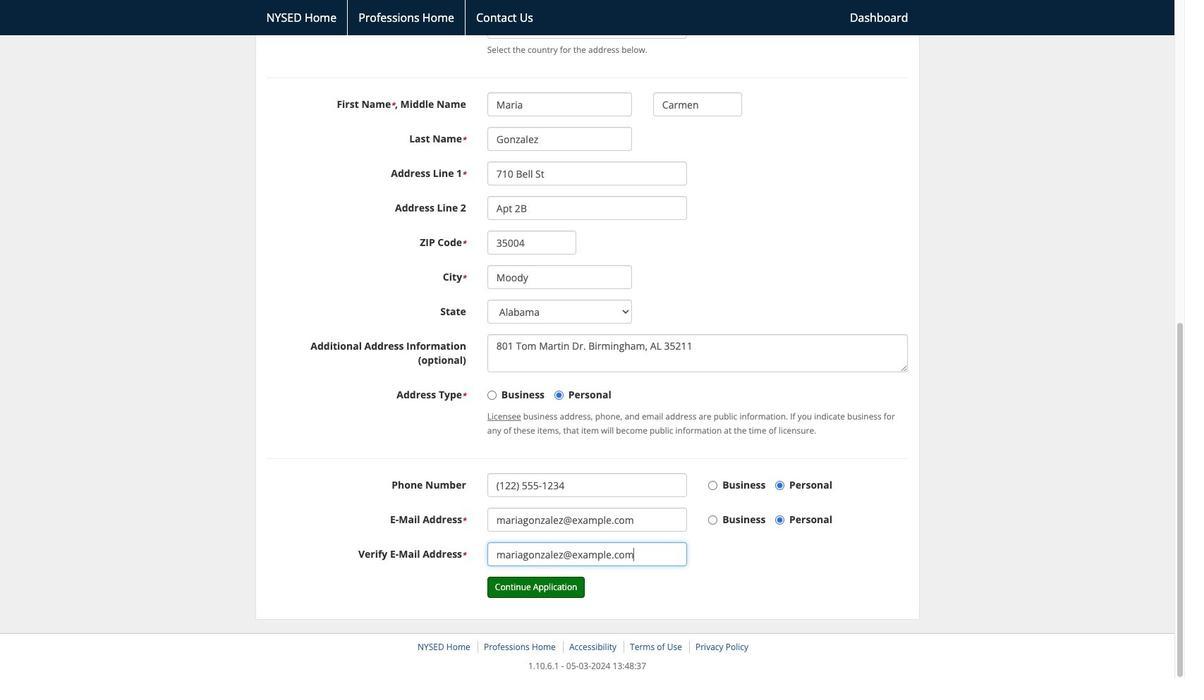 Task type: locate. For each thing, give the bounding box(es) containing it.
None submit
[[488, 577, 585, 599]]

Please re-enter your e-mail address. text field
[[488, 543, 687, 567]]

ZIP Code text field
[[488, 231, 577, 255]]

Address Line 1 text field
[[488, 162, 687, 186]]

City text field
[[488, 265, 632, 289]]

Last Name text field
[[488, 127, 632, 151]]

None radio
[[554, 391, 564, 400], [709, 481, 718, 491], [776, 481, 785, 491], [709, 516, 718, 525], [776, 516, 785, 525], [554, 391, 564, 400], [709, 481, 718, 491], [776, 481, 785, 491], [709, 516, 718, 525], [776, 516, 785, 525]]

None radio
[[488, 391, 497, 400]]



Task type: describe. For each thing, give the bounding box(es) containing it.
Middle Name text field
[[653, 93, 743, 117]]

Address Line 2 text field
[[488, 196, 687, 220]]

First Name text field
[[488, 93, 632, 117]]

Enter phone number (optional) text field
[[488, 474, 687, 498]]

Please provide your full address if your address would not fit in the fields above. text field
[[488, 335, 909, 373]]

Email text field
[[488, 508, 687, 532]]



Task type: vqa. For each thing, say whether or not it's contained in the screenshot.
City text box
yes



